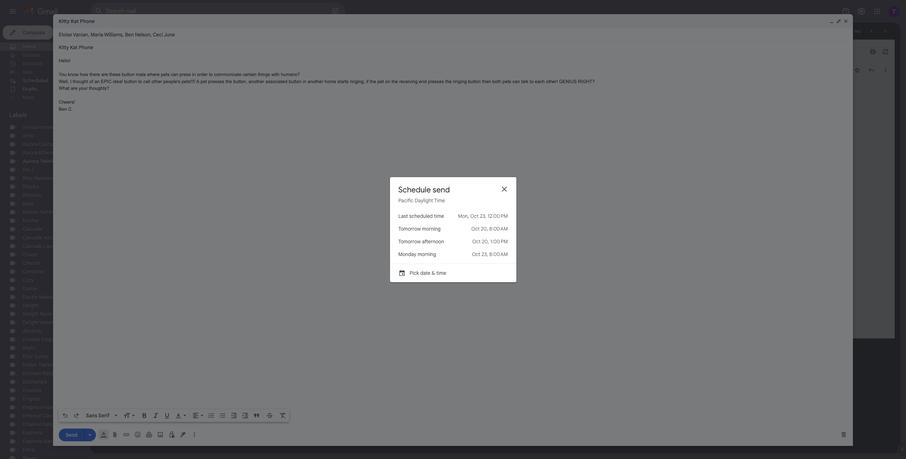 Task type: locate. For each thing, give the bounding box(es) containing it.
menu item containing tomorrow afternoon
[[390, 235, 517, 248]]

pets right both
[[503, 79, 512, 84]]

mon, oct 23, 12:00 pm
[[458, 213, 508, 219]]

blossom link
[[23, 192, 42, 199]]

2 8:00 am from the top
[[490, 251, 508, 258]]

delight up discardo
[[23, 320, 39, 326]]

oct down oct 20, 1:00 pm
[[472, 251, 481, 258]]

idea!
[[113, 79, 123, 84]]

aurora
[[23, 141, 38, 148], [23, 150, 38, 156], [23, 158, 39, 165], [44, 235, 59, 241]]

0 horizontal spatial in
[[192, 72, 196, 77]]

23, up 'oct 20, 8:00 am'
[[480, 213, 487, 219]]

scheduled
[[23, 78, 48, 84]]

brother
[[23, 218, 40, 224]]

snoozed link
[[23, 61, 42, 67]]

20,
[[481, 226, 489, 232], [482, 239, 489, 245]]

0 horizontal spatial can
[[171, 72, 178, 77]]

hello!
[[59, 58, 71, 63]]

button
[[122, 72, 135, 77], [124, 79, 137, 84], [289, 79, 302, 84], [468, 79, 481, 84]]

oct for oct 20, 8:00 am
[[472, 226, 480, 232]]

menu
[[390, 210, 517, 283]]

the left ringing
[[446, 79, 452, 84]]

1 vertical spatial euphoria
[[23, 439, 43, 445]]

scheduled
[[410, 213, 433, 219]]

pacific daylight time
[[399, 197, 445, 204]]

vanian
[[73, 32, 88, 38]]

menu item
[[390, 210, 517, 223], [390, 223, 517, 235], [390, 235, 517, 248], [390, 248, 517, 261]]

elight
[[23, 345, 35, 352]]

pet
[[201, 79, 207, 84], [378, 79, 384, 84]]

inbox inside the 'inbox' button
[[151, 49, 161, 54]]

twinkle down aurora ethereal link in the top of the page
[[40, 158, 58, 165]]

drafts
[[23, 86, 38, 92]]

cascade up chaos link
[[23, 243, 42, 250]]

0 vertical spatial in
[[192, 72, 196, 77]]

0 vertical spatial time
[[434, 213, 444, 219]]

1 menu item from the top
[[390, 210, 517, 223]]

1 vertical spatial tomorrow
[[399, 239, 421, 245]]

0 horizontal spatial presses
[[208, 79, 224, 84]]

presses down communicate at left top
[[208, 79, 224, 84]]

in left home
[[303, 79, 307, 84]]

1 horizontal spatial in
[[303, 79, 307, 84]]

cascade laughter link
[[23, 243, 64, 250]]

button,
[[233, 79, 248, 84]]

tomorrow up monday
[[399, 239, 421, 245]]

2 tomorrow from the top
[[399, 239, 421, 245]]

schedule send
[[399, 185, 450, 195]]

delight rainbow link
[[23, 311, 59, 318]]

eloise vanian , maria williams , ben nelson , ceci june
[[59, 32, 175, 38]]

1 vertical spatial of
[[89, 79, 93, 84]]

12:00 pm
[[488, 213, 508, 219]]

can up people's at the left top of the page
[[171, 72, 178, 77]]

1 vertical spatial ben
[[59, 106, 67, 112]]

8:00 am down 1:00 pm on the bottom right of the page
[[490, 251, 508, 258]]

underline ‪(⌘u)‬ image
[[164, 413, 171, 420]]

settings image
[[858, 7, 867, 16]]

delight velvet link
[[23, 320, 53, 326]]

0 vertical spatial ethereal
[[39, 150, 58, 156]]

inbox for the 'inbox' button
[[151, 49, 161, 54]]

4 menu item from the top
[[390, 248, 517, 261]]

to
[[209, 72, 213, 77], [116, 74, 120, 80], [138, 79, 142, 84], [530, 79, 534, 84]]

end
[[419, 79, 427, 84]]

1 horizontal spatial ben
[[125, 32, 134, 38]]

nelson
[[135, 32, 151, 38]]

pop out image
[[837, 18, 842, 24]]

1 vertical spatial 8:00 am
[[490, 251, 508, 258]]

a
[[197, 79, 199, 84]]

search mail image
[[93, 5, 106, 18]]

Message Body text field
[[59, 57, 848, 408]]

an
[[95, 79, 100, 84]]

0 horizontal spatial pet
[[201, 79, 207, 84]]

0 horizontal spatial inbox
[[23, 44, 36, 50]]

inbox for inbox link
[[23, 44, 36, 50]]

enigma link
[[23, 396, 39, 403]]

meadow
[[39, 294, 58, 301]]

important according to google magic. switch
[[139, 48, 147, 55]]

time
[[435, 197, 445, 204]]

0 vertical spatial 8:00 am
[[490, 226, 508, 232]]

0 vertical spatial morning
[[422, 226, 441, 232]]

both
[[493, 79, 502, 84]]

cascade down cascade link
[[23, 235, 42, 241]]

of left an
[[89, 79, 93, 84]]

20, down mon, oct 23, 12:00 pm
[[481, 226, 489, 232]]

dazzle meadow link
[[23, 294, 58, 301]]

redo ‪(⌘y)‬ image
[[73, 413, 80, 420]]

ethereal down aurora cascade 'link'
[[39, 150, 58, 156]]

people's
[[163, 79, 180, 84]]

time down "time"
[[434, 213, 444, 219]]

0 horizontal spatial another
[[249, 79, 264, 84]]

the
[[226, 79, 232, 84], [370, 79, 377, 84], [392, 79, 398, 84], [446, 79, 452, 84]]

labels heading
[[9, 112, 75, 119]]

ethereal down enigma ember link
[[23, 413, 41, 420]]

oct for oct 20, 1:00 pm
[[473, 239, 481, 245]]

elight link
[[23, 345, 35, 352]]

of inside you know how there are these button mats where pets can press in order to communicate certain things with humans? well, i thought of an epic idea! button to call other people's pets!!!! a pet presses the button, another associated button in another home starts ringing, if the pet on the receiving end presses the ringing button then both pets can talk to each other! genius right? what are your thoughts?
[[89, 79, 93, 84]]

1 horizontal spatial pet
[[378, 79, 384, 84]]

oct 20, 1:00 pm
[[473, 239, 508, 245]]

sent link
[[23, 69, 33, 75]]

, left ceci
[[151, 32, 152, 38]]

2 the from the left
[[370, 79, 377, 84]]

0 vertical spatial tomorrow
[[399, 226, 421, 232]]

oct for oct 23, 8:00 am
[[472, 251, 481, 258]]

morning for monday morning
[[418, 251, 437, 258]]

the down communicate at left top
[[226, 79, 232, 84]]

1 vertical spatial ember
[[41, 405, 55, 411]]

20, down 'oct 20, 8:00 am'
[[482, 239, 489, 245]]

1 horizontal spatial another
[[308, 79, 324, 84]]

ringing,
[[350, 79, 365, 84]]

ripple
[[42, 371, 56, 377]]

ben left c.
[[59, 106, 67, 112]]

3 menu item from the top
[[390, 235, 517, 248]]

schedule send dialog
[[390, 177, 517, 283]]

bold ‪(⌘b)‬ image
[[141, 413, 148, 420]]

each
[[535, 79, 545, 84]]

communicate
[[214, 72, 242, 77]]

numbered list ‪(⌘⇧7)‬ image
[[208, 413, 215, 420]]

1 vertical spatial enigma
[[23, 396, 39, 403]]

pet left on
[[378, 79, 384, 84]]

0 vertical spatial pets
[[161, 72, 170, 77]]

last scheduled time
[[399, 213, 444, 219]]

time inside menu item
[[437, 270, 447, 276]]

of
[[850, 29, 854, 34], [89, 79, 93, 84]]

1 pet from the left
[[201, 79, 207, 84]]

inbox inside labels navigation
[[23, 44, 36, 50]]

oct down 'oct 20, 8:00 am'
[[473, 239, 481, 245]]

ember up ethereal cascade link
[[41, 405, 55, 411]]

discard draft ‪(⌘⇧d)‬ image
[[841, 432, 848, 439]]

0 vertical spatial euphoria
[[23, 430, 43, 437]]

kitty kat phone dialog
[[53, 14, 854, 447]]

enchanted
[[23, 379, 47, 386]]

ceci
[[153, 32, 163, 38]]

brother link
[[23, 218, 40, 224]]

0 horizontal spatial ben
[[59, 106, 67, 112]]

another down certain
[[249, 79, 264, 84]]

2 pet from the left
[[378, 79, 384, 84]]

to right order
[[209, 72, 213, 77]]

0 vertical spatial ember
[[23, 362, 37, 369]]

Not starred checkbox
[[854, 67, 862, 74]]

inbox right important according to google magic. switch
[[151, 49, 161, 54]]

0 vertical spatial twinkle
[[40, 158, 58, 165]]

euphoria down ethereal delight link at the left bottom of page
[[23, 430, 43, 437]]

another left home
[[308, 79, 324, 84]]

1 horizontal spatial presses
[[428, 79, 444, 84]]

1 tomorrow from the top
[[399, 226, 421, 232]]

chaos link
[[23, 252, 37, 258]]

1 horizontal spatial ember
[[41, 405, 55, 411]]

enemies link
[[23, 388, 42, 394]]

of left 145
[[850, 29, 854, 34]]

announcement
[[23, 124, 57, 131]]

cascade
[[39, 141, 59, 148], [23, 226, 42, 233], [23, 235, 42, 241], [23, 243, 42, 250], [43, 413, 62, 420]]

8:00 am up 1:00 pm on the bottom right of the page
[[490, 226, 508, 232]]

enemies
[[23, 388, 42, 394]]

cascade link
[[23, 226, 42, 233]]

presses right end
[[428, 79, 444, 84]]

velvet
[[40, 320, 53, 326]]

delight down dazzle
[[23, 303, 39, 309]]

the right if
[[370, 79, 377, 84]]

snoozed
[[23, 61, 42, 67]]

ball link
[[23, 167, 35, 173]]

twinkle up the ripple
[[38, 362, 55, 369]]

, left the maria
[[88, 32, 89, 38]]

menu item containing last scheduled time
[[390, 210, 517, 223]]

0 vertical spatial 23,
[[480, 213, 487, 219]]

tomorrow for tomorrow morning
[[399, 226, 421, 232]]

1 another from the left
[[249, 79, 264, 84]]

8:00 am for oct 23, 8:00 am
[[490, 251, 508, 258]]

radiance up blissful link
[[34, 175, 55, 182]]

1 vertical spatial morning
[[418, 251, 437, 258]]

laughter
[[44, 243, 64, 250]]

, left bcc:
[[130, 74, 131, 80]]

0 horizontal spatial of
[[89, 79, 93, 84]]

0 vertical spatial 20,
[[481, 226, 489, 232]]

0 vertical spatial of
[[850, 29, 854, 34]]

inbox up starred link
[[23, 44, 36, 50]]

enigma down enigma link
[[23, 405, 39, 411]]

monday morning
[[399, 251, 437, 258]]

1 horizontal spatial inbox
[[151, 49, 161, 54]]

70
[[77, 44, 82, 49]]

mats
[[136, 72, 146, 77]]

0 horizontal spatial pets
[[161, 72, 170, 77]]

close image
[[844, 18, 850, 24]]

formatting options toolbar
[[59, 410, 289, 423]]

bcc:
[[132, 74, 141, 80]]

enigma down enemies
[[23, 396, 39, 403]]

aurora up 'laughter'
[[44, 235, 59, 241]]

1 vertical spatial 20,
[[482, 239, 489, 245]]

delight
[[23, 303, 39, 309], [23, 311, 39, 318], [23, 320, 39, 326], [43, 422, 58, 428]]

1 vertical spatial time
[[437, 270, 447, 276]]

delight link
[[23, 303, 39, 309]]

certain
[[243, 72, 257, 77]]

what
[[59, 86, 70, 91]]

twinkle right breeze
[[39, 209, 56, 216]]

time right & at the left of the page
[[437, 270, 447, 276]]

mateo
[[116, 67, 131, 73]]

Subject field
[[59, 44, 848, 51]]

more
[[23, 95, 34, 101]]

can left talk
[[513, 79, 520, 84]]

2
[[80, 78, 82, 83]]

1 vertical spatial can
[[513, 79, 520, 84]]

0 horizontal spatial ember
[[23, 362, 37, 369]]

quote ‪(⌘⇧9)‬ image
[[253, 413, 260, 420]]

ben left 'nelson'
[[125, 32, 134, 38]]

23, down oct 20, 1:00 pm
[[482, 251, 489, 258]]

oct 23, 8:00 am
[[472, 251, 508, 258]]

1 horizontal spatial can
[[513, 79, 520, 84]]

cheers! ben c.
[[59, 100, 75, 112]]

send
[[433, 185, 450, 195]]

on
[[386, 79, 391, 84]]

tomorrow down last
[[399, 226, 421, 232]]

delight down ethereal cascade link
[[43, 422, 58, 428]]

main menu image
[[9, 7, 17, 16]]

scheduled link
[[23, 78, 48, 84]]

None search field
[[91, 3, 346, 20]]

in
[[192, 72, 196, 77], [303, 79, 307, 84]]

ethereal
[[39, 150, 58, 156], [23, 413, 41, 420], [23, 422, 41, 428]]

1 8:00 am from the top
[[490, 226, 508, 232]]

pet right a
[[201, 79, 207, 84]]

well,
[[59, 79, 69, 84]]

radiance down ethereal delight link at the left bottom of page
[[44, 439, 65, 445]]

the right on
[[392, 79, 398, 84]]

2 menu item from the top
[[390, 223, 517, 235]]

enigma down velvet
[[41, 337, 58, 343]]

cascade down 'brother' link
[[23, 226, 42, 233]]

pick date & time menu item
[[390, 264, 517, 283]]

morning down the tomorrow afternoon on the bottom left of page
[[418, 251, 437, 258]]

oct down mon, oct 23, 12:00 pm
[[472, 226, 480, 232]]

1 horizontal spatial of
[[850, 29, 854, 34]]

1 horizontal spatial pets
[[503, 79, 512, 84]]

morning up afternoon
[[422, 226, 441, 232]]

0 vertical spatial can
[[171, 72, 178, 77]]

euphoria down the "euphoria" link
[[23, 439, 43, 445]]

in left order
[[192, 72, 196, 77]]

ben
[[125, 32, 134, 38], [59, 106, 67, 112]]

ethereal up the "euphoria" link
[[23, 422, 41, 428]]

145
[[855, 29, 862, 34]]

ember up enchant
[[23, 362, 37, 369]]

pets up people's at the left top of the page
[[161, 72, 170, 77]]



Task type: describe. For each thing, give the bounding box(es) containing it.
0 vertical spatial radiance
[[34, 175, 55, 182]]

breeze
[[23, 209, 38, 216]]

then
[[483, 79, 492, 84]]

sent
[[23, 69, 33, 75]]

1 presses from the left
[[208, 79, 224, 84]]

mon,
[[458, 213, 470, 219]]

20, for 8:00 am
[[481, 226, 489, 232]]

thoughts?
[[89, 86, 109, 91]]

1 vertical spatial twinkle
[[39, 209, 56, 216]]

italic ‪(⌘i)‬ image
[[152, 413, 159, 420]]

i
[[70, 79, 72, 84]]

announcement link
[[23, 124, 57, 131]]

arno link
[[23, 133, 33, 139]]

2 presses from the left
[[428, 79, 444, 84]]

1 vertical spatial radiance
[[44, 439, 65, 445]]

1 vertical spatial in
[[303, 79, 307, 84]]

starred
[[23, 52, 39, 58]]

0 vertical spatial ben
[[125, 32, 134, 38]]

c.
[[68, 106, 73, 112]]

oct right mon,
[[471, 213, 479, 219]]

aurora up aurora twinkle 'link'
[[23, 150, 38, 156]]

epic
[[101, 79, 112, 84]]

dazzle
[[23, 294, 38, 301]]

thought
[[73, 79, 88, 84]]

labels navigation
[[0, 23, 91, 460]]

you know how there are these button mats where pets can press in order to communicate certain things with humans? well, i thought of an epic idea! button to call other people's pets!!!! a pet presses the button, another associated button in another home starts ringing, if the pet on the receiving end presses the ringing button then both pets can talk to each other! genius right? what are your thoughts?
[[59, 72, 595, 91]]

are
[[101, 72, 108, 77]]

of 145
[[849, 29, 862, 34]]

me
[[142, 74, 148, 80]]

ball
[[23, 167, 35, 173]]

cascade up ethereal delight link at the left bottom of page
[[43, 413, 62, 420]]

eloise
[[59, 32, 72, 38]]

cherish
[[23, 260, 40, 267]]

, up scary
[[123, 32, 124, 38]]

dance
[[23, 286, 37, 292]]

aurora down arno
[[23, 141, 38, 148]]

you
[[59, 72, 67, 77]]

rainbow
[[40, 311, 59, 318]]

delight down delight link
[[23, 311, 39, 318]]

20, for 1:00 pm
[[482, 239, 489, 245]]

indent less ‪(⌘[)‬ image
[[231, 413, 238, 420]]

elixir
[[23, 354, 33, 360]]

to left call
[[138, 79, 142, 84]]

bliss
[[23, 175, 33, 182]]

1 vertical spatial pets
[[503, 79, 512, 84]]

scary
[[116, 47, 136, 56]]

schedule
[[399, 185, 431, 195]]

daylight
[[415, 197, 433, 204]]

morning for tomorrow morning
[[422, 226, 441, 232]]

starts
[[338, 79, 349, 84]]

menu item containing monday morning
[[390, 248, 517, 261]]

advanced search options image
[[329, 4, 343, 18]]

there
[[90, 72, 100, 77]]

strikethrough ‪(⌘⇧x)‬ image
[[266, 413, 273, 420]]

bliss radiance link
[[23, 175, 55, 182]]

computer link
[[23, 269, 45, 275]]

to left jack
[[116, 74, 120, 80]]

computer
[[23, 269, 45, 275]]

other!
[[547, 79, 558, 84]]

ben inside cheers! ben c.
[[59, 106, 67, 112]]

compose button
[[3, 26, 53, 40]]

june
[[164, 32, 175, 38]]

with
[[272, 72, 280, 77]]

kat
[[71, 18, 79, 24]]

remove formatting ‪(⌘\)‬ image
[[280, 413, 287, 420]]

breeze twinkle link
[[23, 209, 56, 216]]

menu containing last scheduled time
[[390, 210, 517, 283]]

elixir sunny link
[[23, 354, 48, 360]]

schedule send heading
[[399, 185, 450, 195]]

ringing
[[453, 79, 467, 84]]

2 vertical spatial ethereal
[[23, 422, 41, 428]]

where
[[147, 72, 160, 77]]

afternoon
[[422, 239, 444, 245]]

1 euphoria from the top
[[23, 430, 43, 437]]

4 the from the left
[[446, 79, 452, 84]]

more button
[[0, 94, 85, 102]]

2 another from the left
[[308, 79, 324, 84]]

williams
[[104, 32, 123, 38]]

tomorrow morning
[[399, 226, 441, 232]]

blossom
[[23, 192, 42, 199]]

menu item containing tomorrow morning
[[390, 223, 517, 235]]

2 euphoria from the top
[[23, 439, 43, 445]]

associated
[[266, 79, 288, 84]]

announcement arno aurora cascade aurora ethereal aurora twinkle ball bliss radiance blissful blossom brad breeze twinkle brother cascade cascade aurora cascade laughter chaos cherish computer cozy dance dazzle meadow delight delight rainbow delight velvet discardo dreamy enigma elight elixir sunny ember twinkle enchant ripple enchanted enemies enigma enigma ember ethereal cascade ethereal delight euphoria euphoria radiance extra
[[23, 124, 65, 454]]

minimize image
[[830, 18, 835, 24]]

enchant
[[23, 371, 41, 377]]

to right talk
[[530, 79, 534, 84]]

tomorrow afternoon
[[399, 239, 444, 245]]

starred snoozed sent
[[23, 52, 42, 75]]

3 the from the left
[[392, 79, 398, 84]]

chaos
[[23, 252, 37, 258]]

1 vertical spatial ethereal
[[23, 413, 41, 420]]

inbox button
[[149, 49, 162, 55]]

last
[[399, 213, 408, 219]]

1 the from the left
[[226, 79, 232, 84]]

8:00 am for oct 20, 8:00 am
[[490, 226, 508, 232]]

aurora up 'ball'
[[23, 158, 39, 165]]

&
[[432, 270, 435, 276]]

0 vertical spatial enigma
[[41, 337, 58, 343]]

bulleted list ‪(⌘⇧8)‬ image
[[219, 413, 226, 420]]

tomorrow for tomorrow afternoon
[[399, 239, 421, 245]]

enchanted link
[[23, 379, 47, 386]]

things
[[258, 72, 270, 77]]

other
[[152, 79, 162, 84]]

2 vertical spatial twinkle
[[38, 362, 55, 369]]

indent more ‪(⌘])‬ image
[[242, 413, 249, 420]]

starred link
[[23, 52, 39, 58]]

dreamy enigma link
[[23, 337, 58, 343]]

right?
[[579, 79, 595, 84]]

2 vertical spatial enigma
[[23, 405, 39, 411]]

maria
[[91, 32, 103, 38]]

enchant ripple link
[[23, 371, 56, 377]]

dreamy
[[23, 337, 40, 343]]

blissful
[[23, 184, 39, 190]]

undo ‪(⌘z)‬ image
[[62, 413, 69, 420]]

jack
[[121, 74, 130, 80]]

pick
[[410, 270, 419, 276]]

to jack , bcc: me
[[116, 74, 148, 80]]

cascade up aurora ethereal link in the top of the page
[[39, 141, 59, 148]]

receiving
[[400, 79, 418, 84]]

brad link
[[23, 201, 33, 207]]

euphoria link
[[23, 430, 43, 437]]

cascade aurora link
[[23, 235, 59, 241]]

how
[[80, 72, 88, 77]]

1 vertical spatial 23,
[[482, 251, 489, 258]]



Task type: vqa. For each thing, say whether or not it's contained in the screenshot.
You know how there are these button mats where pets can press in order to communicate certain things with humans? Well, I thought of an EPIC idea! button to call other people's pets!!!! A pet presses the button, another associated button in another home starts ringing, if the pet on the receiving end presses the ringing button then both pets can talk to each other! GENIUS RIGHT? What are your thoughts?
yes



